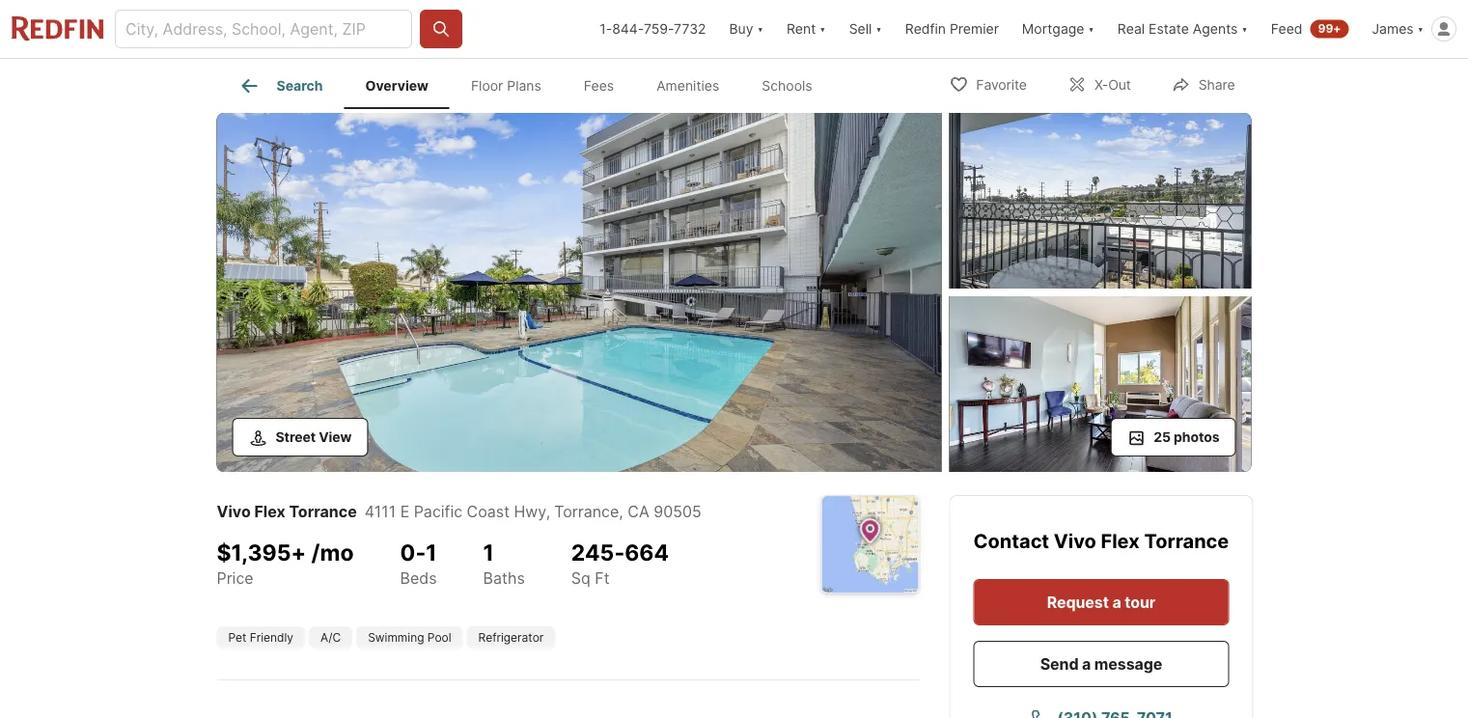 Task type: vqa. For each thing, say whether or not it's contained in the screenshot.
the left or
no



Task type: describe. For each thing, give the bounding box(es) containing it.
favorite button
[[933, 64, 1043, 104]]

buy ▾ button
[[718, 0, 775, 58]]

send a message
[[1040, 654, 1162, 673]]

search link
[[238, 74, 323, 97]]

baths
[[483, 568, 525, 587]]

fees
[[584, 77, 614, 94]]

$1,395+
[[217, 539, 306, 566]]

a/c
[[321, 630, 341, 644]]

request a tour
[[1047, 593, 1156, 612]]

share
[[1199, 77, 1235, 93]]

floor plans tab
[[450, 63, 563, 109]]

map entry image
[[822, 496, 918, 593]]

1 , from the left
[[546, 502, 550, 521]]

25 photos
[[1154, 429, 1220, 445]]

$1,395+ /mo price
[[217, 539, 354, 587]]

sell ▾
[[849, 21, 882, 37]]

submit search image
[[431, 19, 451, 39]]

buy ▾
[[729, 21, 764, 37]]

contact
[[974, 529, 1049, 553]]

street view
[[276, 429, 352, 445]]

hwy
[[514, 502, 546, 521]]

james
[[1372, 21, 1414, 37]]

real estate agents ▾ link
[[1118, 0, 1248, 58]]

plans
[[507, 77, 541, 94]]

25
[[1154, 429, 1171, 445]]

search
[[277, 77, 323, 94]]

sell ▾ button
[[838, 0, 894, 58]]

e
[[400, 502, 409, 521]]

pacific
[[414, 502, 462, 521]]

x-
[[1095, 77, 1108, 93]]

send
[[1040, 654, 1079, 673]]

▾ for buy ▾
[[757, 21, 764, 37]]

request
[[1047, 593, 1109, 612]]

real estate agents ▾ button
[[1106, 0, 1260, 58]]

a for request
[[1112, 593, 1121, 612]]

beds
[[400, 568, 437, 587]]

redfin premier
[[905, 21, 999, 37]]

25 photos button
[[1110, 418, 1236, 457]]

ft
[[595, 569, 610, 587]]

coast
[[467, 502, 510, 521]]

tour
[[1125, 593, 1156, 612]]

sell
[[849, 21, 872, 37]]

rent ▾
[[787, 21, 826, 37]]

estate
[[1149, 21, 1189, 37]]

pool
[[427, 630, 451, 644]]

pet
[[228, 630, 247, 644]]

floor
[[471, 77, 503, 94]]

overview
[[365, 77, 429, 94]]

photos
[[1174, 429, 1220, 445]]

mortgage
[[1022, 21, 1084, 37]]

0-
[[400, 539, 426, 566]]

rent ▾ button
[[787, 0, 826, 58]]

floor plans
[[471, 77, 541, 94]]

street view button
[[232, 418, 368, 457]]

▾ for mortgage ▾
[[1088, 21, 1095, 37]]

x-out
[[1095, 77, 1131, 93]]

1-844-759-7732
[[600, 21, 706, 37]]

1-844-759-7732 link
[[600, 21, 706, 37]]

vivo flex torrance 4111 e pacific coast hwy , torrance , ca 90505
[[217, 502, 701, 521]]

redfin
[[905, 21, 946, 37]]

swimming pool
[[368, 630, 451, 644]]

x-out button
[[1051, 64, 1148, 104]]

/mo
[[311, 539, 354, 566]]

rent ▾ button
[[775, 0, 838, 58]]

2 , from the left
[[619, 502, 623, 521]]

friendly
[[250, 630, 294, 644]]

feed
[[1271, 21, 1303, 37]]

refrigerator
[[478, 630, 544, 644]]

james ▾
[[1372, 21, 1424, 37]]

mortgage ▾
[[1022, 21, 1095, 37]]



Task type: locate. For each thing, give the bounding box(es) containing it.
▾ for james ▾
[[1418, 21, 1424, 37]]

image image
[[217, 113, 942, 472], [949, 113, 1252, 289], [949, 296, 1252, 472]]

0 horizontal spatial vivo
[[217, 502, 251, 521]]

0 horizontal spatial a
[[1082, 654, 1091, 673]]

▾ right buy
[[757, 21, 764, 37]]

torrance up tour
[[1144, 529, 1229, 553]]

▾ right rent
[[820, 21, 826, 37]]

vivo up request
[[1054, 529, 1096, 553]]

torrance up '/mo'
[[289, 502, 357, 521]]

flex up $1,395+
[[254, 502, 285, 521]]

view
[[319, 429, 352, 445]]

vivo
[[217, 502, 251, 521], [1054, 529, 1096, 553]]

contact vivo flex torrance
[[974, 529, 1229, 553]]

0 vertical spatial a
[[1112, 593, 1121, 612]]

1 ▾ from the left
[[757, 21, 764, 37]]

torrance up 245-
[[554, 502, 619, 521]]

4 ▾ from the left
[[1088, 21, 1095, 37]]

sell ▾ button
[[849, 0, 882, 58]]

a left tour
[[1112, 593, 1121, 612]]

1 horizontal spatial 1
[[483, 539, 494, 566]]

pet friendly
[[228, 630, 294, 644]]

amenities
[[657, 77, 719, 94]]

1 horizontal spatial torrance
[[554, 502, 619, 521]]

0 horizontal spatial flex
[[254, 502, 285, 521]]

request a tour button
[[974, 579, 1229, 626]]

2 1 from the left
[[483, 539, 494, 566]]

5 ▾ from the left
[[1242, 21, 1248, 37]]

245-664 sq ft
[[571, 539, 669, 587]]

0 vertical spatial vivo
[[217, 502, 251, 521]]

▾ for rent ▾
[[820, 21, 826, 37]]

, right coast
[[546, 502, 550, 521]]

favorite
[[976, 77, 1027, 93]]

overview tab
[[344, 63, 450, 109]]

a inside button
[[1082, 654, 1091, 673]]

1 vertical spatial flex
[[1101, 529, 1140, 553]]

mortgage ▾ button
[[1011, 0, 1106, 58]]

vivo up $1,395+
[[217, 502, 251, 521]]

90505
[[654, 502, 701, 521]]

rent
[[787, 21, 816, 37]]

tab list
[[217, 59, 849, 109]]

1 inside 1 baths
[[483, 539, 494, 566]]

share button
[[1155, 64, 1252, 104]]

1 horizontal spatial a
[[1112, 593, 1121, 612]]

fees tab
[[563, 63, 635, 109]]

2 ▾ from the left
[[820, 21, 826, 37]]

245-
[[571, 539, 625, 566]]

1
[[426, 539, 437, 566], [483, 539, 494, 566]]

, left ca
[[619, 502, 623, 521]]

a inside button
[[1112, 593, 1121, 612]]

a
[[1112, 593, 1121, 612], [1082, 654, 1091, 673]]

759-
[[644, 21, 674, 37]]

send a message button
[[974, 641, 1229, 687]]

1 vertical spatial vivo
[[1054, 529, 1096, 553]]

amenities tab
[[635, 63, 741, 109]]

▾ for sell ▾
[[876, 21, 882, 37]]

redfin premier button
[[894, 0, 1011, 58]]

sq
[[571, 569, 591, 587]]

schools tab
[[741, 63, 834, 109]]

flex up "request a tour"
[[1101, 529, 1140, 553]]

buy ▾ button
[[729, 0, 764, 58]]

a right send
[[1082, 654, 1091, 673]]

1 inside 0-1 beds
[[426, 539, 437, 566]]

0 horizontal spatial torrance
[[289, 502, 357, 521]]

1 up the baths on the left bottom of page
[[483, 539, 494, 566]]

▾ right mortgage
[[1088, 21, 1095, 37]]

2 horizontal spatial torrance
[[1144, 529, 1229, 553]]

0-1 beds
[[400, 539, 437, 587]]

a for send
[[1082, 654, 1091, 673]]

1 vertical spatial a
[[1082, 654, 1091, 673]]

7732
[[674, 21, 706, 37]]

street
[[276, 429, 316, 445]]

torrance
[[289, 502, 357, 521], [554, 502, 619, 521], [1144, 529, 1229, 553]]

flex
[[254, 502, 285, 521], [1101, 529, 1140, 553]]

664
[[625, 539, 669, 566]]

agents
[[1193, 21, 1238, 37]]

0 horizontal spatial ,
[[546, 502, 550, 521]]

buy
[[729, 21, 753, 37]]

mortgage ▾ button
[[1022, 0, 1095, 58]]

1 up the beds
[[426, 539, 437, 566]]

message
[[1095, 654, 1162, 673]]

,
[[546, 502, 550, 521], [619, 502, 623, 521]]

swimming
[[368, 630, 424, 644]]

4111
[[365, 502, 396, 521]]

tab list containing search
[[217, 59, 849, 109]]

real
[[1118, 21, 1145, 37]]

844-
[[612, 21, 644, 37]]

3 ▾ from the left
[[876, 21, 882, 37]]

price
[[217, 568, 254, 587]]

ca
[[628, 502, 649, 521]]

1 horizontal spatial flex
[[1101, 529, 1140, 553]]

▾ right sell
[[876, 21, 882, 37]]

1 baths
[[483, 539, 525, 587]]

▾
[[757, 21, 764, 37], [820, 21, 826, 37], [876, 21, 882, 37], [1088, 21, 1095, 37], [1242, 21, 1248, 37], [1418, 21, 1424, 37]]

▾ right the agents
[[1242, 21, 1248, 37]]

0 horizontal spatial 1
[[426, 539, 437, 566]]

premier
[[950, 21, 999, 37]]

schools
[[762, 77, 812, 94]]

0 vertical spatial flex
[[254, 502, 285, 521]]

1 horizontal spatial ,
[[619, 502, 623, 521]]

1 horizontal spatial vivo
[[1054, 529, 1096, 553]]

out
[[1108, 77, 1131, 93]]

99+
[[1318, 22, 1341, 36]]

City, Address, School, Agent, ZIP search field
[[115, 10, 412, 48]]

1 1 from the left
[[426, 539, 437, 566]]

6 ▾ from the left
[[1418, 21, 1424, 37]]

▾ right 'james'
[[1418, 21, 1424, 37]]

real estate agents ▾
[[1118, 21, 1248, 37]]

1-
[[600, 21, 612, 37]]



